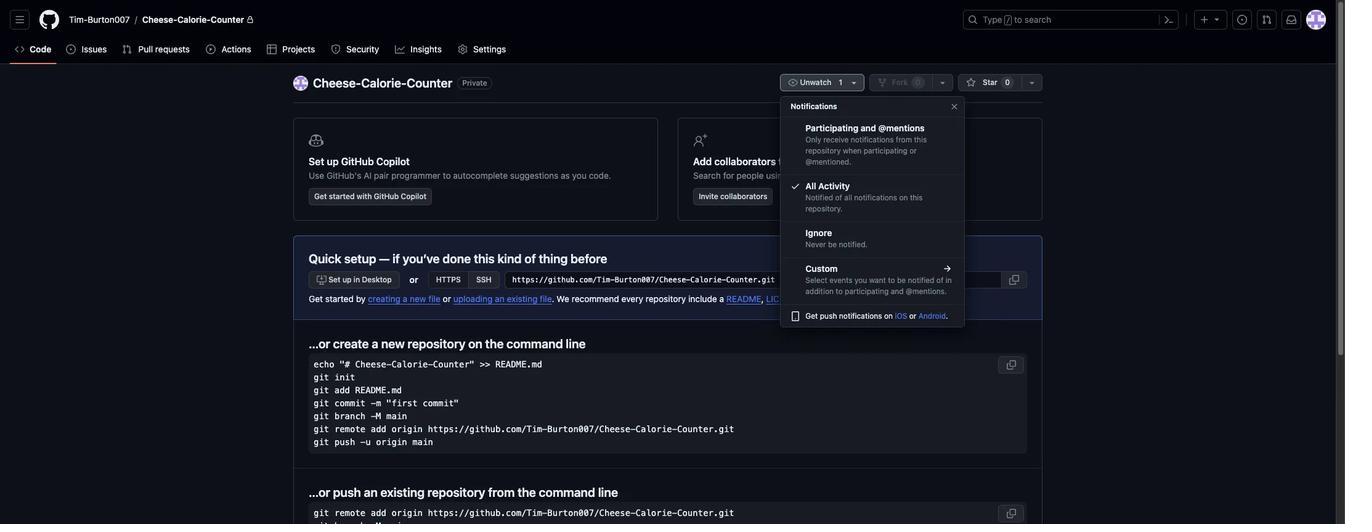 Task type: describe. For each thing, give the bounding box(es) containing it.
github's
[[327, 170, 362, 181]]

0 vertical spatial -
[[371, 398, 376, 408]]

setup
[[344, 252, 376, 266]]

addition
[[806, 287, 834, 296]]

.gitignore link
[[823, 293, 861, 304]]

notifications
[[791, 102, 838, 111]]

license link
[[767, 293, 802, 304]]

quick setup — if you've done this kind of thing before
[[309, 252, 608, 266]]

2 vertical spatial origin
[[392, 508, 423, 518]]

recommend
[[572, 293, 619, 304]]

get started by creating a new file or uploading an existing file .                we recommend every repository include a readme , license ,               and .gitignore .
[[309, 293, 864, 304]]

init
[[335, 372, 355, 382]]

0 horizontal spatial in
[[354, 275, 360, 284]]

done
[[443, 252, 471, 266]]

echo
[[314, 359, 335, 369]]

every
[[622, 293, 644, 304]]

0 vertical spatial origin
[[392, 424, 423, 434]]

get for get started by creating a new file or uploading an existing file .                we recommend every repository include a readme , license ,               and .gitignore .
[[309, 293, 323, 304]]

0 for star 0
[[1006, 78, 1010, 87]]

participating inside participating and @mentions only receive notifications from this repository when participating or @mentioned.
[[864, 146, 908, 155]]

issue opened image
[[1238, 15, 1248, 25]]

7 git from the top
[[314, 508, 329, 518]]

1 vertical spatial readme.md
[[355, 385, 402, 395]]

this inside all activity notified of all notifications on this repository.
[[911, 193, 923, 202]]

1 horizontal spatial counter
[[407, 76, 453, 90]]

4 git from the top
[[314, 411, 329, 421]]

use
[[309, 170, 324, 181]]

1 horizontal spatial new
[[410, 293, 426, 304]]

0 horizontal spatial cheese-calorie-counter
[[142, 14, 244, 25]]

and inside select events you want to be notified of in addition to participating and @mentions.
[[891, 287, 904, 296]]

push for …or
[[333, 485, 361, 499]]

participating inside select events you want to be notified of in addition to participating and @mentions.
[[845, 287, 889, 296]]

. inside menu
[[946, 311, 949, 320]]

pull requests
[[138, 44, 190, 54]]

0 vertical spatial cheese-
[[142, 14, 177, 25]]

2 https://github.com/tim- from the top
[[428, 508, 548, 518]]

thing
[[539, 252, 568, 266]]

repo forked image
[[878, 78, 888, 88]]

0 horizontal spatial an
[[364, 485, 378, 499]]

…or for …or push an existing repository from the command line
[[309, 485, 330, 499]]

see your forks of this repository image
[[938, 78, 948, 88]]

username
[[841, 170, 880, 181]]

command for …or push an existing repository from the command line
[[539, 485, 596, 499]]

line for …or create a new repository on the command line
[[566, 336, 586, 350]]

kind
[[498, 252, 522, 266]]

repository for …or create a new repository on the command line
[[408, 336, 466, 350]]

0 horizontal spatial existing
[[381, 485, 425, 499]]

settings
[[473, 44, 506, 54]]

include
[[689, 293, 717, 304]]

play image
[[206, 44, 216, 54]]

branch
[[335, 411, 366, 421]]

copilot inside get started with github copilot link
[[401, 192, 427, 201]]

requests
[[155, 44, 190, 54]]

github inside set up github copilot use github's ai pair programmer to autocomplete suggestions as you code.
[[341, 156, 374, 167]]

2 vertical spatial notifications
[[840, 311, 883, 320]]

in inside select events you want to be notified of in addition to participating and @mentions.
[[946, 276, 952, 285]]

1 vertical spatial of
[[525, 252, 536, 266]]

/ inside type / to search
[[1007, 16, 1011, 25]]

5 git from the top
[[314, 424, 329, 434]]

—
[[379, 252, 390, 266]]

by
[[356, 293, 366, 304]]

1 horizontal spatial cheese-calorie-counter
[[313, 76, 453, 90]]

…or for …or create a new repository on the command line
[[309, 336, 330, 350]]

set for in
[[329, 275, 341, 284]]

be inside select events you want to be notified of in addition to participating and @mentions.
[[898, 276, 906, 285]]

projects link
[[262, 40, 321, 59]]

1 vertical spatial origin
[[376, 437, 407, 447]]

you inside set up github copilot use github's ai pair programmer to autocomplete suggestions as you code.
[[573, 170, 587, 181]]

tim-burton007 /
[[69, 14, 137, 25]]

0 for fork 0
[[916, 78, 921, 87]]

before
[[571, 252, 608, 266]]

…or create a new repository on the command line
[[309, 336, 586, 350]]

actions
[[222, 44, 251, 54]]

get started with github copilot link
[[309, 188, 432, 205]]

insights link
[[390, 40, 448, 59]]

eye image
[[789, 78, 799, 88]]

we
[[557, 293, 570, 304]]

command for …or create a new repository on the command line
[[507, 336, 563, 350]]

private
[[462, 78, 487, 88]]

0 horizontal spatial and
[[806, 293, 821, 304]]

u
[[366, 437, 371, 447]]

code
[[30, 44, 51, 54]]

tim-burton007 link
[[64, 10, 135, 30]]

programmer
[[392, 170, 441, 181]]

all
[[806, 181, 817, 191]]

creating
[[368, 293, 401, 304]]

activity
[[819, 181, 850, 191]]

close menu image
[[950, 102, 960, 112]]

1 vertical spatial cheese-
[[313, 76, 361, 90]]

copy to clipboard image for …or push an existing repository from the command line
[[1007, 508, 1017, 518]]

pull requests link
[[117, 40, 196, 59]]

1 vertical spatial new
[[381, 336, 405, 350]]

to right want
[[888, 276, 895, 285]]

the for on
[[486, 336, 504, 350]]

person add image
[[694, 133, 708, 148]]

0 vertical spatial an
[[495, 293, 505, 304]]

copilot image
[[309, 133, 324, 148]]

ai
[[364, 170, 372, 181]]

counter"
[[433, 359, 475, 369]]

issue opened image
[[66, 44, 76, 54]]

readme link
[[727, 293, 762, 304]]

…or push an existing repository from the command line
[[309, 485, 618, 499]]

set up github copilot use github's ai pair programmer to autocomplete suggestions as you code.
[[309, 156, 611, 181]]

3 git from the top
[[314, 398, 329, 408]]

be inside the ignore never be notified.
[[829, 240, 837, 249]]

desktop
[[362, 275, 392, 284]]

github inside add collaborators to this repository search for people using their github username or email address.
[[811, 170, 839, 181]]

table image
[[267, 44, 277, 54]]

add
[[694, 156, 712, 167]]

creating a new file link
[[368, 293, 441, 304]]

>>
[[480, 359, 490, 369]]

0 vertical spatial add
[[335, 385, 350, 395]]

type
[[983, 14, 1003, 25]]

star image
[[966, 78, 976, 88]]

0 vertical spatial copy to clipboard image
[[1010, 275, 1020, 285]]

shield image
[[331, 44, 341, 54]]

repository for …or push an existing repository from the command line
[[428, 485, 486, 499]]

1 vertical spatial from
[[488, 485, 515, 499]]

get started with github copilot
[[314, 192, 427, 201]]

1
[[839, 78, 843, 87]]

1 horizontal spatial on
[[885, 311, 893, 320]]

search
[[694, 170, 721, 181]]

or down https button
[[443, 293, 451, 304]]

ssh
[[476, 275, 492, 284]]

2 horizontal spatial a
[[720, 293, 724, 304]]

@mentioned.
[[806, 157, 852, 166]]

1 vertical spatial -
[[371, 411, 376, 421]]

@mentions
[[879, 123, 925, 133]]

people
[[737, 170, 764, 181]]

uploading an existing file link
[[454, 293, 552, 304]]

select events you want to be notified of in addition to participating and @mentions.
[[806, 276, 952, 296]]

burton007/cheese- inside echo "# cheese-calorie-counter" >> readme.md git init git add readme.md git commit -m "first commit" git branch -m main git remote add origin https://github.com/tim-burton007/cheese-calorie-counter.git git push -u origin main
[[548, 424, 636, 434]]

gear image
[[458, 44, 468, 54]]

echo "# cheese-calorie-counter" >> readme.md git init git add readme.md git commit -m "first commit" git branch -m main git remote add origin https://github.com/tim-burton007/cheese-calorie-counter.git git push -u origin main
[[314, 359, 735, 447]]

1 horizontal spatial readme.md
[[496, 359, 542, 369]]

android
[[919, 311, 946, 320]]

fork
[[893, 78, 908, 87]]

to inside add collaborators to this repository search for people using their github username or email address.
[[779, 156, 788, 167]]

security link
[[326, 40, 385, 59]]

0 horizontal spatial on
[[469, 336, 483, 350]]

device mobile image
[[791, 311, 801, 321]]

unwatch
[[799, 78, 834, 87]]

owner avatar image
[[293, 76, 308, 91]]

1 vertical spatial cheese-calorie-counter link
[[313, 76, 453, 90]]

issues link
[[61, 40, 112, 59]]

copilot inside set up github copilot use github's ai pair programmer to autocomplete suggestions as you code.
[[376, 156, 410, 167]]

all activity notified of all notifications on this repository.
[[806, 181, 923, 213]]

pull
[[138, 44, 153, 54]]

readme
[[727, 293, 762, 304]]

custom
[[806, 263, 838, 274]]

create
[[333, 336, 369, 350]]

notified
[[908, 276, 935, 285]]

https://github.com/tim- inside echo "# cheese-calorie-counter" >> readme.md git init git add readme.md git commit -m "first commit" git branch -m main git remote add origin https://github.com/tim-burton007/cheese-calorie-counter.git git push -u origin main
[[428, 424, 548, 434]]

invite
[[699, 192, 719, 201]]

0 horizontal spatial a
[[372, 336, 379, 350]]

fork 0
[[893, 78, 921, 87]]

2 burton007/cheese- from the top
[[548, 508, 636, 518]]

collaborators for invite
[[721, 192, 768, 201]]

get for get push notifications on ios or android .
[[806, 311, 818, 320]]

type / to search
[[983, 14, 1052, 25]]

2 vertical spatial github
[[374, 192, 399, 201]]

uploading
[[454, 293, 493, 304]]

select
[[806, 276, 828, 285]]

participating
[[806, 123, 859, 133]]

burton007
[[88, 14, 130, 25]]

collaborators for add
[[715, 156, 776, 167]]

2 git from the top
[[314, 385, 329, 395]]

quick
[[309, 252, 342, 266]]

/ inside tim-burton007 /
[[135, 14, 137, 25]]



Task type: vqa. For each thing, say whether or not it's contained in the screenshot.
second star icon from the top
no



Task type: locate. For each thing, give the bounding box(es) containing it.
main
[[387, 411, 407, 421], [413, 437, 433, 447]]

1 vertical spatial command
[[539, 485, 596, 499]]

to
[[1015, 14, 1023, 25], [779, 156, 788, 167], [443, 170, 451, 181], [888, 276, 895, 285], [836, 287, 843, 296]]

an down the ssh button on the left of the page
[[495, 293, 505, 304]]

0 users starred this repository element
[[1001, 76, 1015, 89]]

2 vertical spatial cheese-
[[355, 359, 392, 369]]

arrow right image
[[943, 264, 953, 274]]

push
[[820, 311, 837, 320], [335, 437, 355, 447], [333, 485, 361, 499]]

get
[[314, 192, 327, 201], [309, 293, 323, 304], [806, 311, 818, 320]]

1 , from the left
[[762, 293, 764, 304]]

0 right fork
[[916, 78, 921, 87]]

1 vertical spatial https://github.com/tim-
[[428, 508, 548, 518]]

command palette image
[[1165, 15, 1174, 25]]

0 horizontal spatial of
[[525, 252, 536, 266]]

git pull request image for issue opened image on the right top of the page
[[1263, 15, 1272, 25]]

origin down …or push an existing repository from the command line
[[392, 508, 423, 518]]

counter down insights
[[407, 76, 453, 90]]

started
[[329, 192, 355, 201], [325, 293, 354, 304]]

0 vertical spatial copilot
[[376, 156, 410, 167]]

started for with
[[329, 192, 355, 201]]

notifications down .gitignore
[[840, 311, 883, 320]]

up up github's on the top left of page
[[327, 156, 339, 167]]

on left ios
[[885, 311, 893, 320]]

copilot down programmer
[[401, 192, 427, 201]]

copy to clipboard image for …or create a new repository on the command line
[[1007, 360, 1017, 370]]

. up get push notifications on ios or android .
[[861, 293, 864, 304]]

be right never
[[829, 240, 837, 249]]

settings link
[[453, 40, 512, 59]]

get inside menu
[[806, 311, 818, 320]]

repository inside add collaborators to this repository search for people using their github username or email address.
[[810, 156, 858, 167]]

1 horizontal spatial cheese-calorie-counter link
[[313, 76, 453, 90]]

m
[[376, 398, 381, 408]]

…or
[[309, 336, 330, 350], [309, 485, 330, 499]]

0 vertical spatial counter
[[211, 14, 244, 25]]

counter.git inside echo "# cheese-calorie-counter" >> readme.md git init git add readme.md git commit -m "first commit" git branch -m main git remote add origin https://github.com/tim-burton007/cheese-calorie-counter.git git push -u origin main
[[678, 424, 735, 434]]

plus image
[[1200, 15, 1210, 25]]

be left notified
[[898, 276, 906, 285]]

- up the m
[[371, 398, 376, 408]]

notified.
[[839, 240, 868, 249]]

or left email
[[883, 170, 891, 181]]

Clone URL text field
[[505, 271, 1002, 289]]

2 file from the left
[[540, 293, 552, 304]]

set
[[309, 156, 325, 167], [329, 275, 341, 284]]

ssh button
[[468, 271, 500, 289]]

1 git from the top
[[314, 372, 329, 382]]

1 horizontal spatial the
[[518, 485, 536, 499]]

github down @mentioned.
[[811, 170, 839, 181]]

copy to clipboard image
[[1010, 275, 1020, 285], [1007, 360, 1017, 370], [1007, 508, 1017, 518]]

menu
[[781, 91, 966, 337]]

1 vertical spatial github
[[811, 170, 839, 181]]

this down the @mentions
[[915, 135, 927, 144]]

1 horizontal spatial .
[[861, 293, 864, 304]]

cheese-calorie-counter up 'play' icon
[[142, 14, 244, 25]]

0 vertical spatial remote
[[335, 424, 366, 434]]

started down github's on the top left of page
[[329, 192, 355, 201]]

0 horizontal spatial cheese-calorie-counter link
[[137, 10, 259, 30]]

of left all
[[836, 193, 843, 202]]

or up creating a new file link
[[410, 274, 418, 285]]

add collaborators to this repository search for people using their github username or email address.
[[694, 156, 951, 181]]

https://github.com/tim- down …or push an existing repository from the command line
[[428, 508, 548, 518]]

and up when
[[861, 123, 877, 133]]

add
[[335, 385, 350, 395], [371, 424, 387, 434], [371, 508, 387, 518]]

/ right type
[[1007, 16, 1011, 25]]

the up ">>"
[[486, 336, 504, 350]]

cheese- right "# on the bottom left of page
[[355, 359, 392, 369]]

lock image
[[247, 16, 254, 23]]

0 vertical spatial the
[[486, 336, 504, 350]]

and inside participating and @mentions only receive notifications from this repository when participating or @mentioned.
[[861, 123, 877, 133]]

push inside echo "# cheese-calorie-counter" >> readme.md git init git add readme.md git commit -m "first commit" git branch -m main git remote add origin https://github.com/tim-burton007/cheese-calorie-counter.git git push -u origin main
[[335, 437, 355, 447]]

a right "create" on the left of page
[[372, 336, 379, 350]]

star
[[983, 78, 998, 87]]

1 horizontal spatial and
[[861, 123, 877, 133]]

of inside all activity notified of all notifications on this repository.
[[836, 193, 843, 202]]

1 vertical spatial get
[[309, 293, 323, 304]]

or inside add collaborators to this repository search for people using their github username or email address.
[[883, 170, 891, 181]]

1 vertical spatial an
[[364, 485, 378, 499]]

1 vertical spatial be
[[898, 276, 906, 285]]

to left search on the top
[[1015, 14, 1023, 25]]

notifications up when
[[851, 135, 894, 144]]

0 horizontal spatial .
[[552, 293, 555, 304]]

the up git remote add origin https://github.com/tim-burton007/cheese-calorie-counter.git
[[518, 485, 536, 499]]

list containing tim-burton007
[[64, 10, 956, 30]]

1 vertical spatial copy to clipboard image
[[1007, 360, 1017, 370]]

suggestions
[[510, 170, 559, 181]]

notifications down username
[[855, 193, 898, 202]]

check image
[[791, 181, 801, 191]]

of inside select events you want to be notified of in addition to participating and @mentions.
[[937, 276, 944, 285]]

1 vertical spatial on
[[885, 311, 893, 320]]

notifications image
[[1287, 15, 1297, 25]]

1 horizontal spatial existing
[[507, 293, 538, 304]]

https
[[436, 275, 461, 284]]

https://github.com/tim- down commit" in the bottom of the page
[[428, 424, 548, 434]]

1 0 from the left
[[916, 78, 921, 87]]

1 vertical spatial remote
[[335, 508, 366, 518]]

be
[[829, 240, 837, 249], [898, 276, 906, 285]]

issues
[[82, 44, 107, 54]]

. down @mentions.
[[946, 311, 949, 320]]

0 right star
[[1006, 78, 1010, 87]]

1 horizontal spatial you
[[855, 276, 868, 285]]

1 vertical spatial set
[[329, 275, 341, 284]]

when
[[843, 146, 862, 155]]

.
[[552, 293, 555, 304], [861, 293, 864, 304], [946, 311, 949, 320]]

collaborators inside add collaborators to this repository search for people using their github username or email address.
[[715, 156, 776, 167]]

push for get
[[820, 311, 837, 320]]

of down arrow right image
[[937, 276, 944, 285]]

new right "create" on the left of page
[[381, 336, 405, 350]]

you right as
[[573, 170, 587, 181]]

set right desktop download icon
[[329, 275, 341, 284]]

readme.md right ">>"
[[496, 359, 542, 369]]

add this repository to a list image
[[1028, 78, 1038, 88]]

repository.
[[806, 204, 843, 213]]

on down email
[[900, 193, 908, 202]]

1 horizontal spatial set
[[329, 275, 341, 284]]

get down desktop download icon
[[309, 293, 323, 304]]

2 vertical spatial of
[[937, 276, 944, 285]]

notifications inside participating and @mentions only receive notifications from this repository when participating or @mentioned.
[[851, 135, 894, 144]]

, left addition
[[802, 293, 804, 304]]

repository for add collaborators to this repository search for people using their github username or email address.
[[810, 156, 858, 167]]

0 horizontal spatial /
[[135, 14, 137, 25]]

up for github
[[327, 156, 339, 167]]

burton007/cheese-
[[548, 424, 636, 434], [548, 508, 636, 518]]

from inside participating and @mentions only receive notifications from this repository when participating or @mentioned.
[[896, 135, 912, 144]]

2 …or from the top
[[309, 485, 330, 499]]

cheese- down shield image
[[313, 76, 361, 90]]

git pull request image inside pull requests link
[[122, 44, 132, 54]]

line
[[566, 336, 586, 350], [598, 485, 618, 499]]

this inside add collaborators to this repository search for people using their github username or email address.
[[791, 156, 808, 167]]

main down "first
[[387, 411, 407, 421]]

0 horizontal spatial the
[[486, 336, 504, 350]]

origin down "first
[[392, 424, 423, 434]]

0 vertical spatial be
[[829, 240, 837, 249]]

0 vertical spatial collaborators
[[715, 156, 776, 167]]

git pull request image for issue opened icon
[[122, 44, 132, 54]]

on
[[900, 193, 908, 202], [885, 311, 893, 320], [469, 336, 483, 350]]

1 counter.git from the top
[[678, 424, 735, 434]]

insights
[[411, 44, 442, 54]]

1 vertical spatial push
[[335, 437, 355, 447]]

to right programmer
[[443, 170, 451, 181]]

code link
[[10, 40, 56, 59]]

android link
[[919, 311, 946, 320]]

0 vertical spatial cheese-calorie-counter link
[[137, 10, 259, 30]]

1 horizontal spatial ,
[[802, 293, 804, 304]]

0 horizontal spatial main
[[387, 411, 407, 421]]

triangle down image
[[1213, 14, 1223, 24]]

get right device mobile image
[[806, 311, 818, 320]]

list
[[64, 10, 956, 30]]

1 …or from the top
[[309, 336, 330, 350]]

m
[[376, 411, 381, 421]]

1 file from the left
[[429, 293, 441, 304]]

0 horizontal spatial from
[[488, 485, 515, 499]]

code image
[[15, 44, 25, 54]]

0 horizontal spatial file
[[429, 293, 441, 304]]

command down we
[[507, 336, 563, 350]]

commit"
[[423, 398, 459, 408]]

collaborators down people
[[721, 192, 768, 201]]

0 horizontal spatial ,
[[762, 293, 764, 304]]

6 git from the top
[[314, 437, 329, 447]]

if
[[393, 252, 400, 266]]

remote
[[335, 424, 366, 434], [335, 508, 366, 518]]

star 0
[[981, 78, 1010, 87]]

0 horizontal spatial new
[[381, 336, 405, 350]]

search
[[1025, 14, 1052, 25]]

in down arrow right image
[[946, 276, 952, 285]]

notified
[[806, 193, 834, 202]]

up down "setup"
[[343, 275, 352, 284]]

1 horizontal spatial git pull request image
[[1263, 15, 1272, 25]]

1 horizontal spatial main
[[413, 437, 433, 447]]

1 vertical spatial counter
[[407, 76, 453, 90]]

2 vertical spatial -
[[361, 437, 366, 447]]

file left we
[[540, 293, 552, 304]]

ignore
[[806, 227, 832, 238]]

autocomplete
[[453, 170, 508, 181]]

push inside menu
[[820, 311, 837, 320]]

0 vertical spatial of
[[836, 193, 843, 202]]

1 horizontal spatial line
[[598, 485, 618, 499]]

- down m
[[371, 411, 376, 421]]

0 vertical spatial main
[[387, 411, 407, 421]]

1 vertical spatial the
[[518, 485, 536, 499]]

cheese-calorie-counter link down graph "image"
[[313, 76, 453, 90]]

1 horizontal spatial file
[[540, 293, 552, 304]]

1 burton007/cheese- from the top
[[548, 424, 636, 434]]

in up by
[[354, 275, 360, 284]]

tim-
[[69, 14, 88, 25]]

license
[[767, 293, 802, 304]]

participating and @mentions only receive notifications from this repository when participating or @mentioned.
[[806, 123, 927, 166]]

2 horizontal spatial on
[[900, 193, 908, 202]]

you
[[573, 170, 587, 181], [855, 276, 868, 285]]

file down https button
[[429, 293, 441, 304]]

a right creating
[[403, 293, 408, 304]]

git pull request image
[[1263, 15, 1272, 25], [122, 44, 132, 54]]

2 counter.git from the top
[[678, 508, 735, 518]]

and up ios
[[891, 287, 904, 296]]

participating down the @mentions
[[864, 146, 908, 155]]

main down commit" in the bottom of the page
[[413, 437, 433, 447]]

0 horizontal spatial line
[[566, 336, 586, 350]]

up inside set up github copilot use github's ai pair programmer to autocomplete suggestions as you code.
[[327, 156, 339, 167]]

from up git remote add origin https://github.com/tim-burton007/cheese-calorie-counter.git
[[488, 485, 515, 499]]

set inside set up github copilot use github's ai pair programmer to autocomplete suggestions as you code.
[[309, 156, 325, 167]]

to up using
[[779, 156, 788, 167]]

a right the include
[[720, 293, 724, 304]]

this inside participating and @mentions only receive notifications from this repository when participating or @mentioned.
[[915, 135, 927, 144]]

menu containing participating and @mentions
[[781, 91, 966, 337]]

0 vertical spatial counter.git
[[678, 424, 735, 434]]

events
[[830, 276, 853, 285]]

up
[[327, 156, 339, 167], [343, 275, 352, 284]]

2 vertical spatial push
[[333, 485, 361, 499]]

1 horizontal spatial of
[[836, 193, 843, 202]]

you've
[[403, 252, 440, 266]]

cheese- up the pull requests on the top left
[[142, 14, 177, 25]]

from down the @mentions
[[896, 135, 912, 144]]

origin right u in the left bottom of the page
[[376, 437, 407, 447]]

1 remote from the top
[[335, 424, 366, 434]]

this up ssh
[[474, 252, 495, 266]]

0 vertical spatial cheese-calorie-counter
[[142, 14, 244, 25]]

graph image
[[395, 44, 405, 54]]

or inside participating and @mentions only receive notifications from this repository when participating or @mentioned.
[[910, 146, 917, 155]]

0 vertical spatial push
[[820, 311, 837, 320]]

counter left lock icon
[[211, 14, 244, 25]]

counter
[[211, 14, 244, 25], [407, 76, 453, 90]]

repository inside participating and @mentions only receive notifications from this repository when participating or @mentioned.
[[806, 146, 841, 155]]

with
[[357, 192, 372, 201]]

2 vertical spatial on
[[469, 336, 483, 350]]

using
[[766, 170, 788, 181]]

of
[[836, 193, 843, 202], [525, 252, 536, 266], [937, 276, 944, 285]]

readme.md up m
[[355, 385, 402, 395]]

1 horizontal spatial be
[[898, 276, 906, 285]]

0 vertical spatial existing
[[507, 293, 538, 304]]

started for by
[[325, 293, 354, 304]]

,
[[762, 293, 764, 304], [802, 293, 804, 304]]

"first
[[387, 398, 418, 408]]

git remote add origin https://github.com/tim-burton007/cheese-calorie-counter.git
[[314, 508, 735, 518]]

.gitignore
[[823, 293, 861, 304]]

1 https://github.com/tim- from the top
[[428, 424, 548, 434]]

1 vertical spatial git pull request image
[[122, 44, 132, 54]]

new right creating
[[410, 293, 426, 304]]

1 vertical spatial burton007/cheese-
[[548, 508, 636, 518]]

2 horizontal spatial and
[[891, 287, 904, 296]]

email
[[893, 170, 914, 181]]

2 0 from the left
[[1006, 78, 1010, 87]]

2 vertical spatial add
[[371, 508, 387, 518]]

of right kind
[[525, 252, 536, 266]]

0 vertical spatial burton007/cheese-
[[548, 424, 636, 434]]

on inside all activity notified of all notifications on this repository.
[[900, 193, 908, 202]]

up for in
[[343, 275, 352, 284]]

0 vertical spatial participating
[[864, 146, 908, 155]]

you left want
[[855, 276, 868, 285]]

file
[[429, 293, 441, 304], [540, 293, 552, 304]]

git pull request image right issue opened image on the right top of the page
[[1263, 15, 1272, 25]]

1 vertical spatial participating
[[845, 287, 889, 296]]

calorie-
[[177, 14, 211, 25], [361, 76, 407, 90], [392, 359, 433, 369], [636, 424, 678, 434], [636, 508, 678, 518]]

you inside select events you want to be notified of in addition to participating and @mentions.
[[855, 276, 868, 285]]

1 vertical spatial collaborators
[[721, 192, 768, 201]]

an down u in the left bottom of the page
[[364, 485, 378, 499]]

on up ">>"
[[469, 336, 483, 350]]

0 vertical spatial line
[[566, 336, 586, 350]]

"#
[[340, 359, 350, 369]]

desktop download image
[[317, 275, 327, 285]]

cheese- inside echo "# cheese-calorie-counter" >> readme.md git init git add readme.md git commit -m "first commit" git branch -m main git remote add origin https://github.com/tim-burton007/cheese-calorie-counter.git git push -u origin main
[[355, 359, 392, 369]]

set for github
[[309, 156, 325, 167]]

commit
[[335, 398, 366, 408]]

git pull request image left "pull"
[[122, 44, 132, 54]]

this up their
[[791, 156, 808, 167]]

cheese-calorie-counter down graph "image"
[[313, 76, 453, 90]]

2 , from the left
[[802, 293, 804, 304]]

copilot up pair
[[376, 156, 410, 167]]

and down select
[[806, 293, 821, 304]]

1 vertical spatial cheese-calorie-counter
[[313, 76, 453, 90]]

homepage image
[[39, 10, 59, 30]]

get down use
[[314, 192, 327, 201]]

2 horizontal spatial .
[[946, 311, 949, 320]]

0 horizontal spatial git pull request image
[[122, 44, 132, 54]]

https button
[[428, 271, 468, 289]]

0 horizontal spatial you
[[573, 170, 587, 181]]

, left 'license' link
[[762, 293, 764, 304]]

never
[[806, 240, 826, 249]]

their
[[790, 170, 808, 181]]

0 vertical spatial on
[[900, 193, 908, 202]]

set up in desktop link
[[309, 271, 400, 289]]

2 remote from the top
[[335, 508, 366, 518]]

1 vertical spatial …or
[[309, 485, 330, 499]]

to inside set up github copilot use github's ai pair programmer to autocomplete suggestions as you code.
[[443, 170, 451, 181]]

a
[[403, 293, 408, 304], [720, 293, 724, 304], [372, 336, 379, 350]]

1 vertical spatial main
[[413, 437, 433, 447]]

line for …or push an existing repository from the command line
[[598, 485, 618, 499]]

- down branch
[[361, 437, 366, 447]]

notifications for activity
[[855, 193, 898, 202]]

get for get started with github copilot
[[314, 192, 327, 201]]

code.
[[589, 170, 611, 181]]

1 vertical spatial add
[[371, 424, 387, 434]]

0 vertical spatial started
[[329, 192, 355, 201]]

or down the @mentions
[[910, 146, 917, 155]]

the for from
[[518, 485, 536, 499]]

command up git remote add origin https://github.com/tim-burton007/cheese-calorie-counter.git
[[539, 485, 596, 499]]

notifications inside all activity notified of all notifications on this repository.
[[855, 193, 898, 202]]

the
[[486, 336, 504, 350], [518, 485, 536, 499]]

0 vertical spatial …or
[[309, 336, 330, 350]]

all
[[845, 193, 853, 202]]

0 vertical spatial notifications
[[851, 135, 894, 144]]

. left we
[[552, 293, 555, 304]]

to down events
[[836, 287, 843, 296]]

1 horizontal spatial a
[[403, 293, 408, 304]]

this down email
[[911, 193, 923, 202]]

0 vertical spatial command
[[507, 336, 563, 350]]

0 vertical spatial set
[[309, 156, 325, 167]]

actions link
[[201, 40, 257, 59]]

cheese-calorie-counter link up 'play' icon
[[137, 10, 259, 30]]

1 vertical spatial counter.git
[[678, 508, 735, 518]]

/ right burton007
[[135, 14, 137, 25]]

0 horizontal spatial counter
[[211, 14, 244, 25]]

security
[[347, 44, 379, 54]]

1 horizontal spatial in
[[946, 276, 952, 285]]

remote inside echo "# cheese-calorie-counter" >> readme.md git init git add readme.md git commit -m "first commit" git branch -m main git remote add origin https://github.com/tim-burton007/cheese-calorie-counter.git git push -u origin main
[[335, 424, 366, 434]]

github down pair
[[374, 192, 399, 201]]

github up ai
[[341, 156, 374, 167]]

collaborators up people
[[715, 156, 776, 167]]

@mentions.
[[906, 287, 947, 296]]

set up use
[[309, 156, 325, 167]]

ios link
[[895, 311, 908, 320]]

participating down want
[[845, 287, 889, 296]]

or right ios
[[910, 311, 917, 320]]

started left by
[[325, 293, 354, 304]]

notifications for and
[[851, 135, 894, 144]]

readme.md
[[496, 359, 542, 369], [355, 385, 402, 395]]



